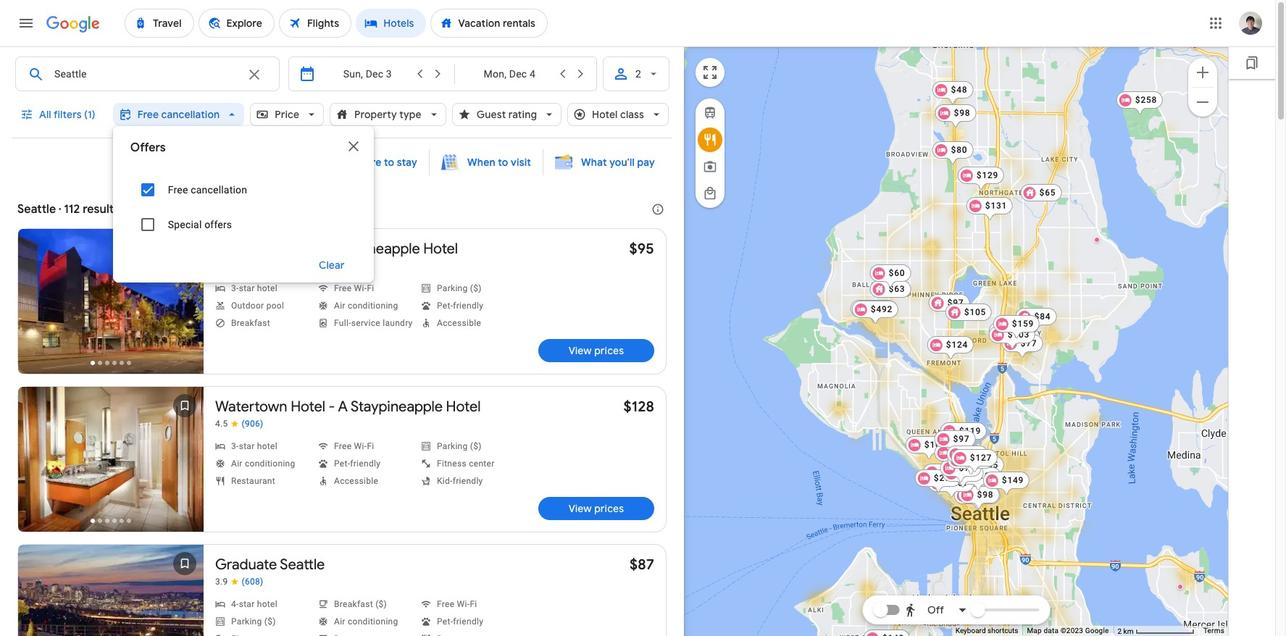 Task type: locate. For each thing, give the bounding box(es) containing it.
0 horizontal spatial $87 link
[[630, 556, 655, 574]]

km
[[1124, 627, 1134, 635]]

0 horizontal spatial $95
[[630, 240, 655, 258]]

$258 link
[[1117, 91, 1164, 116]]

1 vertical spatial $98
[[978, 490, 994, 500]]

0 vertical spatial view
[[569, 344, 592, 357]]

$105 left $72
[[925, 440, 947, 450]]

0 vertical spatial $95 link
[[630, 240, 655, 258]]

$105
[[965, 307, 987, 318], [925, 440, 947, 450]]

1 vertical spatial view
[[569, 502, 592, 515]]

prices for $128
[[595, 502, 624, 515]]

2 photo 1 image from the top
[[18, 387, 204, 532]]

0 horizontal spatial $105
[[925, 440, 947, 450]]

view prices link for $128
[[539, 497, 655, 520]]

view prices button
[[539, 339, 655, 362], [539, 497, 655, 520]]

1 vertical spatial 2
[[1118, 627, 1122, 635]]

0 vertical spatial $97 link
[[929, 294, 970, 312]]

$105 up $124
[[965, 307, 987, 318]]

free cancellation
[[138, 108, 220, 121], [168, 184, 247, 196]]

to inside button
[[498, 156, 509, 169]]

to left stay
[[384, 156, 394, 169]]

to left visit
[[498, 156, 509, 169]]

0 vertical spatial view prices
[[569, 344, 624, 357]]

$105 link left $72
[[906, 436, 953, 461]]

$87
[[1017, 319, 1034, 329], [630, 556, 655, 574]]

$119
[[960, 426, 982, 436], [942, 468, 964, 478]]

2 inside 2 popup button
[[636, 68, 642, 80]]

next image
[[167, 603, 202, 636]]

1 vertical spatial $95
[[962, 468, 978, 478]]

$194 link
[[851, 300, 898, 325]]

back image for $87
[[20, 603, 54, 636]]

$87 link
[[999, 315, 1040, 340], [630, 556, 655, 574]]

back image for $128
[[20, 445, 54, 480]]

free inside popup button
[[138, 108, 159, 121]]

0 horizontal spatial $98
[[954, 108, 971, 118]]

1 vertical spatial $119
[[942, 468, 964, 478]]

2 vertical spatial photos list
[[18, 545, 204, 636]]

$76 link
[[941, 460, 982, 484]]

back image
[[20, 445, 54, 480], [20, 603, 54, 636]]

Check-in text field
[[325, 57, 411, 91]]

2 up class
[[636, 68, 642, 80]]

0 vertical spatial $87
[[1017, 319, 1034, 329]]

property type
[[355, 108, 422, 121]]

$95 inside map region
[[962, 468, 978, 478]]

2 vertical spatial next image
[[167, 445, 202, 480]]

$492
[[871, 304, 893, 315]]

1 horizontal spatial free
[[168, 184, 188, 196]]

free up offers
[[138, 108, 159, 121]]

class
[[620, 108, 644, 121]]

next image for $128
[[167, 445, 202, 480]]

what
[[581, 156, 607, 169]]

1 prices from the top
[[595, 344, 624, 357]]

$98 link down $48 on the right top of page
[[936, 104, 977, 129]]

2 view prices button from the top
[[539, 497, 655, 520]]

0 vertical spatial next image
[[638, 97, 673, 132]]

$98 link down $109
[[959, 486, 1000, 511]]

0 vertical spatial back image
[[20, 445, 54, 480]]

1 vertical spatial photos list
[[18, 387, 204, 544]]

1 view from the top
[[569, 344, 592, 357]]

1 view prices from the top
[[569, 344, 624, 357]]

1 vertical spatial $128 link
[[624, 398, 655, 416]]

$97 link
[[929, 294, 970, 312], [935, 431, 976, 455]]

$98 link
[[936, 104, 977, 129], [959, 486, 1000, 511]]

$60 link
[[870, 265, 912, 289]]

0 vertical spatial cancellation
[[161, 108, 220, 121]]

truffs b&b (bed & bones) image
[[1095, 237, 1100, 243]]

$98 down $109
[[978, 490, 994, 500]]

0 horizontal spatial free
[[138, 108, 159, 121]]

0 horizontal spatial $87
[[630, 556, 655, 574]]

2 left km
[[1118, 627, 1122, 635]]

1 vertical spatial cancellation
[[191, 184, 247, 196]]

save graduate seattle to collection image
[[167, 547, 202, 581]]

1 back image from the top
[[20, 445, 54, 480]]

1 view prices link from the top
[[539, 339, 655, 362]]

$97 up $124
[[948, 298, 964, 308]]

photo 1 image
[[18, 229, 204, 374], [18, 387, 204, 532], [18, 545, 204, 636]]

0 vertical spatial free cancellation
[[138, 108, 220, 121]]

0 horizontal spatial to
[[384, 156, 394, 169]]

price
[[275, 108, 299, 121]]

3 photos list from the top
[[18, 545, 204, 636]]

$119 up the $207
[[942, 468, 964, 478]]

0 vertical spatial prices
[[595, 344, 624, 357]]

1 vertical spatial back image
[[20, 603, 54, 636]]

2 for 2 km
[[1118, 627, 1122, 635]]

0 vertical spatial $129
[[977, 170, 999, 181]]

1 vertical spatial free cancellation
[[168, 184, 247, 196]]

view prices button for $95
[[539, 339, 655, 362]]

view for $128
[[569, 502, 592, 515]]

photo 1 image for $95
[[18, 229, 204, 374]]

free up special
[[168, 184, 188, 196]]

$124
[[947, 340, 969, 350]]

$97
[[948, 298, 964, 308], [954, 434, 970, 444]]

1 vertical spatial $105
[[925, 440, 947, 450]]

save watertown hotel - a staypineapple hotel to collection image
[[167, 389, 202, 423]]

2 view prices from the top
[[569, 502, 624, 515]]

0 vertical spatial photo 1 image
[[18, 229, 204, 374]]

0 vertical spatial $119 link
[[941, 423, 988, 447]]

4.5
[[215, 419, 228, 429]]

next image for $95
[[167, 287, 202, 322]]

$128
[[1008, 326, 1030, 336], [624, 398, 655, 416]]

$111
[[973, 491, 995, 501]]

$124 link
[[928, 336, 974, 361]]

next image
[[638, 97, 673, 132], [167, 287, 202, 322], [167, 445, 202, 480]]

2 inside 2 km button
[[1118, 627, 1122, 635]]

2 vertical spatial photo 1 image
[[18, 545, 204, 636]]

map region
[[586, 0, 1287, 636]]

free cancellation inside popup button
[[138, 108, 220, 121]]

2
[[636, 68, 642, 80], [1118, 627, 1122, 635]]

to
[[384, 156, 394, 169], [498, 156, 509, 169]]

free cancellation up "special offers"
[[168, 184, 247, 196]]

1 horizontal spatial $128 link
[[989, 323, 1036, 347]]

filters
[[54, 108, 82, 121]]

1 vertical spatial $105 link
[[906, 436, 953, 461]]

3 photo 1 image from the top
[[18, 545, 204, 636]]

you'll
[[610, 156, 635, 169]]

1 horizontal spatial $87
[[1017, 319, 1034, 329]]

photos list for $87
[[18, 545, 204, 636]]

0 vertical spatial $128
[[1008, 326, 1030, 336]]

1 horizontal spatial $95 link
[[943, 465, 984, 489]]

offers
[[205, 219, 232, 231]]

0 vertical spatial $87 link
[[999, 315, 1040, 340]]

1 vertical spatial next image
[[167, 287, 202, 322]]

$72
[[954, 448, 970, 458]]

all filters (1)
[[39, 108, 96, 121]]

1 horizontal spatial $98
[[978, 490, 994, 500]]

2 photos list from the top
[[18, 387, 204, 544]]

1 horizontal spatial $128
[[1008, 326, 1030, 336]]

1 horizontal spatial 2
[[1118, 627, 1122, 635]]

$135 link
[[958, 457, 1005, 481], [946, 465, 993, 490]]

photos list
[[18, 229, 204, 386], [18, 387, 204, 544], [18, 545, 204, 636]]

offers
[[130, 141, 166, 155]]

$159 link
[[994, 315, 1040, 340]]

1 vertical spatial view prices button
[[539, 497, 655, 520]]

2 km
[[1118, 627, 1136, 635]]

1 photos list from the top
[[18, 229, 204, 386]]

1 horizontal spatial to
[[498, 156, 509, 169]]

free
[[138, 108, 159, 121], [168, 184, 188, 196]]

0 vertical spatial view prices button
[[539, 339, 655, 362]]

1 vertical spatial $95 link
[[943, 465, 984, 489]]

$109
[[974, 471, 996, 481]]

where to stay button
[[315, 149, 426, 176]]

2 back image from the top
[[20, 603, 54, 636]]

zoom in map image
[[1195, 63, 1212, 81]]

1 vertical spatial $128
[[624, 398, 655, 416]]

0 vertical spatial $105
[[965, 307, 987, 318]]

photos list for $128
[[18, 387, 204, 544]]

0 vertical spatial photos list
[[18, 229, 204, 386]]

1 to from the left
[[384, 156, 394, 169]]

to inside button
[[384, 156, 394, 169]]

1 vertical spatial free
[[168, 184, 188, 196]]

0 vertical spatial $95
[[630, 240, 655, 258]]

guest rating button
[[452, 97, 562, 132]]

what you'll pay button
[[547, 149, 664, 176]]

$99
[[966, 449, 983, 460]]

2 to from the left
[[498, 156, 509, 169]]

rating
[[509, 108, 537, 121]]

$105 link up $124
[[946, 304, 993, 321]]

free cancellation up offers
[[138, 108, 220, 121]]

1 vertical spatial $98 link
[[959, 486, 1000, 511]]

hotel class button
[[568, 97, 669, 132]]

1 view prices button from the top
[[539, 339, 655, 362]]

$120
[[967, 455, 989, 465]]

all filters (1) button
[[12, 97, 107, 132]]

offers group
[[130, 173, 356, 242]]

$97 up $72
[[954, 434, 970, 444]]

$119 up $72
[[960, 426, 982, 436]]

2 prices from the top
[[595, 502, 624, 515]]

$63
[[889, 284, 906, 294]]

$98
[[954, 108, 971, 118], [978, 490, 994, 500]]

$207 link
[[928, 475, 975, 499]]

0 horizontal spatial 2
[[636, 68, 642, 80]]

1 vertical spatial $97
[[954, 434, 970, 444]]

view
[[569, 344, 592, 357], [569, 502, 592, 515]]

keyboard
[[956, 627, 986, 635]]

1 vertical spatial photo 1 image
[[18, 387, 204, 532]]

$128 link
[[989, 323, 1036, 347], [624, 398, 655, 416]]

1 vertical spatial view prices link
[[539, 497, 655, 520]]

1 photo 1 image from the top
[[18, 229, 204, 374]]

cancellation
[[161, 108, 220, 121], [191, 184, 247, 196]]

0 vertical spatial view prices link
[[539, 339, 655, 362]]

$77 link
[[1002, 335, 1043, 360]]

$120 link
[[948, 452, 995, 476]]

0 horizontal spatial $128 link
[[624, 398, 655, 416]]

$127 link
[[952, 449, 998, 474]]

$98 down $48 'link'
[[954, 108, 971, 118]]

0 vertical spatial 2
[[636, 68, 642, 80]]

1 vertical spatial $129
[[955, 449, 977, 459]]

$87 inside map region
[[1017, 319, 1034, 329]]

0 horizontal spatial $95 link
[[630, 240, 655, 258]]

$95 link
[[630, 240, 655, 258], [943, 465, 984, 489]]

1 horizontal spatial $105
[[965, 307, 987, 318]]

$149 link
[[984, 472, 1030, 497]]

view larger map image
[[702, 64, 719, 81]]

1 vertical spatial prices
[[595, 502, 624, 515]]

1 horizontal spatial $95
[[962, 468, 978, 478]]

$135
[[977, 460, 999, 470], [965, 469, 987, 479]]

shortcuts
[[988, 627, 1019, 635]]

$271 link
[[915, 470, 962, 494]]

2 view from the top
[[569, 502, 592, 515]]

view prices button for $128
[[539, 497, 655, 520]]

$105 for bottom $105 link
[[925, 440, 947, 450]]

$48
[[951, 85, 968, 95]]

0 vertical spatial $98
[[954, 108, 971, 118]]

1 vertical spatial view prices
[[569, 502, 624, 515]]

0 vertical spatial $119
[[960, 426, 982, 436]]

clear button
[[302, 248, 362, 283]]

0 vertical spatial free
[[138, 108, 159, 121]]

2 view prices link from the top
[[539, 497, 655, 520]]



Task type: vqa. For each thing, say whether or not it's contained in the screenshot.
data on the right
yes



Task type: describe. For each thing, give the bounding box(es) containing it.
$131 link
[[967, 197, 1014, 222]]

visit
[[511, 156, 531, 169]]

(1)
[[84, 108, 96, 121]]

type
[[400, 108, 422, 121]]

pay
[[638, 156, 655, 169]]

terms link
[[1204, 627, 1225, 635]]

photo 1 image for $128
[[18, 387, 204, 532]]

$128 inside map region
[[1008, 326, 1030, 336]]

keyboard shortcuts
[[956, 627, 1019, 635]]

Search for places, hotels and more text field
[[54, 57, 237, 91]]

view prices for $128
[[569, 502, 624, 515]]

seattle · 112
[[17, 202, 80, 217]]

0 vertical spatial $105 link
[[946, 304, 993, 321]]

$127
[[970, 453, 993, 463]]

3.9 out of 5 stars from 608 reviews image
[[215, 577, 264, 588]]

results
[[83, 202, 120, 217]]

$84 link
[[1016, 308, 1057, 333]]

$99 link
[[947, 446, 988, 470]]

$80 link
[[933, 141, 974, 166]]

hotel
[[592, 108, 618, 121]]

$207
[[947, 478, 969, 489]]

$60
[[889, 268, 906, 278]]

back image
[[20, 287, 54, 322]]

guest rating
[[477, 108, 537, 121]]

$80
[[951, 145, 968, 155]]

kenmore inn motel image
[[1192, 43, 1198, 49]]

when
[[468, 156, 496, 169]]

cancellation inside popup button
[[161, 108, 220, 121]]

to for visit
[[498, 156, 509, 169]]

$159
[[1013, 319, 1035, 329]]

hotel class
[[592, 108, 644, 121]]

$63 link
[[870, 281, 912, 298]]

$149
[[1002, 476, 1024, 486]]

photos list for $95
[[18, 229, 204, 386]]

off button
[[901, 593, 972, 628]]

free cancellation inside offers group
[[168, 184, 247, 196]]

2 km button
[[1114, 626, 1200, 636]]

$492 link
[[852, 301, 899, 325]]

photo 1 image for $87
[[18, 545, 204, 636]]

$131
[[986, 201, 1008, 211]]

to for stay
[[384, 156, 394, 169]]

2 for 2
[[636, 68, 642, 80]]

view prices for $95
[[569, 344, 624, 357]]

data
[[1044, 627, 1059, 635]]

seattle · 112 results
[[17, 202, 120, 217]]

0 vertical spatial $97
[[948, 298, 964, 308]]

cancellation inside offers group
[[191, 184, 247, 196]]

2 button
[[603, 57, 670, 91]]

1 vertical spatial $97 link
[[935, 431, 976, 455]]

keyboard shortcuts button
[[956, 626, 1019, 636]]

1 vertical spatial $87 link
[[630, 556, 655, 574]]

special offers
[[168, 219, 232, 231]]

view for $95
[[569, 344, 592, 357]]

main menu image
[[17, 14, 35, 32]]

map data ©2023 google
[[1028, 627, 1109, 635]]

prices for $95
[[595, 344, 624, 357]]

zoom out map image
[[1195, 93, 1212, 111]]

learn more about these results image
[[641, 192, 676, 227]]

property type button
[[330, 97, 446, 132]]

1 horizontal spatial $87 link
[[999, 315, 1040, 340]]

$76
[[959, 463, 976, 473]]

price button
[[250, 97, 324, 132]]

©2023
[[1061, 627, 1084, 635]]

0 horizontal spatial $128
[[624, 398, 655, 416]]

close dialog image
[[345, 138, 362, 155]]

Check-out text field
[[466, 57, 554, 91]]

(906)
[[242, 419, 264, 429]]

1 vertical spatial $87
[[630, 556, 655, 574]]

clear
[[319, 259, 345, 272]]

4.5 out of 5 stars from 906 reviews image
[[215, 419, 264, 430]]

$111 link
[[955, 487, 1001, 512]]

google
[[1086, 627, 1109, 635]]

island habitat image
[[1178, 584, 1184, 590]]

$109 link
[[955, 468, 1002, 492]]

$84
[[1035, 312, 1051, 322]]

$258
[[1136, 95, 1158, 105]]

filters form
[[12, 46, 673, 283]]

when to visit button
[[433, 149, 540, 176]]

$72 link
[[935, 444, 976, 469]]

1 vertical spatial $129 link
[[936, 445, 983, 470]]

map
[[1028, 627, 1042, 635]]

0 vertical spatial $128 link
[[989, 323, 1036, 347]]

$103 link
[[989, 326, 1036, 351]]

1 vertical spatial $119 link
[[923, 464, 970, 489]]

$271
[[934, 473, 956, 484]]

free inside offers group
[[168, 184, 188, 196]]

$194
[[870, 304, 892, 314]]

0 vertical spatial $129 link
[[958, 167, 1005, 191]]

where
[[350, 156, 382, 169]]

when to visit
[[468, 156, 531, 169]]

$48 link
[[933, 81, 974, 106]]

property
[[355, 108, 397, 121]]

stay
[[397, 156, 418, 169]]

clear image
[[246, 66, 263, 83]]

(608)
[[242, 577, 264, 587]]

$65
[[1040, 188, 1057, 198]]

0 vertical spatial $98 link
[[936, 104, 977, 129]]

3.9
[[215, 577, 228, 587]]

where to stay
[[350, 156, 418, 169]]

guest
[[477, 108, 506, 121]]

$65 link
[[1021, 184, 1062, 202]]

terms
[[1204, 627, 1225, 635]]

$103
[[1008, 330, 1030, 340]]

what you'll pay
[[581, 156, 655, 169]]

view prices link for $95
[[539, 339, 655, 362]]

$105 for the topmost $105 link
[[965, 307, 987, 318]]

off
[[928, 604, 945, 617]]

all
[[39, 108, 51, 121]]

$77
[[1021, 339, 1038, 349]]



